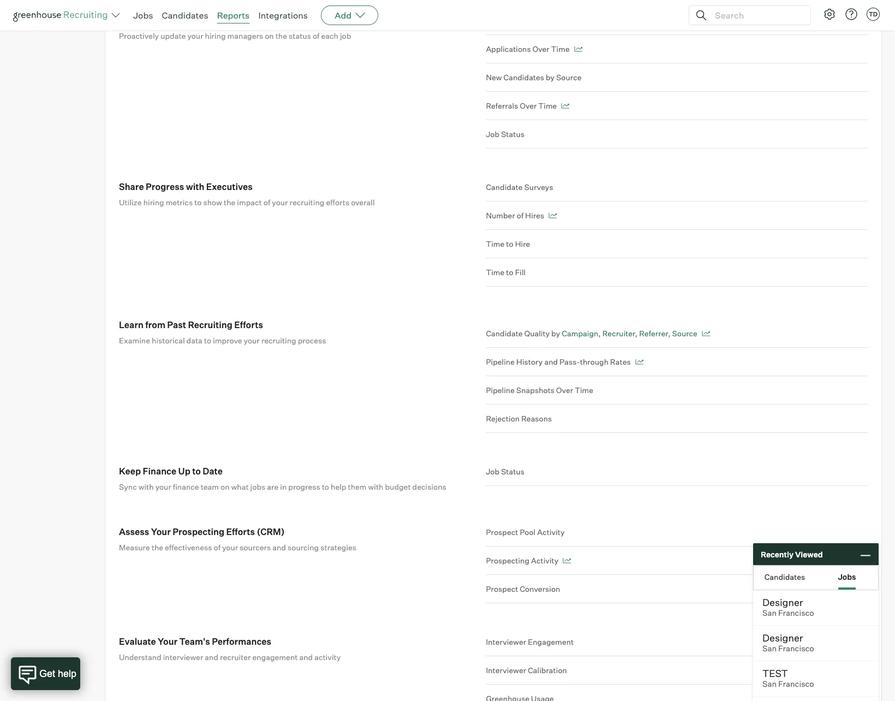 Task type: vqa. For each thing, say whether or not it's contained in the screenshot.
the leftmost *
no



Task type: locate. For each thing, give the bounding box(es) containing it.
new candidates by source link
[[486, 63, 869, 92]]

surveys
[[525, 183, 554, 192]]

2 status from the top
[[502, 467, 525, 476]]

1 , from the left
[[599, 329, 601, 338]]

tab list
[[754, 566, 879, 590]]

by inside new candidates by source "link"
[[546, 73, 555, 82]]

hiring inside share progress with executives utilize hiring metrics to show the impact of your recruiting efforts overall
[[143, 198, 164, 207]]

0 vertical spatial the
[[276, 31, 287, 41]]

finance
[[143, 466, 177, 477]]

1 vertical spatial efforts
[[226, 527, 255, 538]]

job status down referrals at the top of the page
[[486, 130, 525, 139]]

on for date
[[221, 482, 230, 492]]

with up metrics at the left of page
[[186, 181, 205, 192]]

designer up the test
[[763, 632, 804, 644]]

1 vertical spatial prospecting
[[486, 556, 530, 565]]

2 vertical spatial over
[[557, 386, 574, 395]]

and left activity
[[300, 653, 313, 662]]

1 vertical spatial hiring
[[143, 198, 164, 207]]

hiring inside manage expectations with hiring managers proactively update your hiring managers on the status of each job
[[205, 31, 226, 41]]

0 horizontal spatial on
[[221, 482, 230, 492]]

with left hiring
[[213, 15, 231, 26]]

impact
[[237, 198, 262, 207]]

0 vertical spatial designer
[[763, 597, 804, 609]]

the down executives
[[224, 198, 236, 207]]

1 vertical spatial candidates
[[504, 73, 545, 82]]

hiring
[[205, 31, 226, 41], [143, 198, 164, 207]]

job status link
[[486, 120, 869, 149], [486, 466, 869, 486]]

your down 'expectations'
[[188, 31, 204, 41]]

number
[[486, 211, 516, 220]]

icon chart image right hires
[[549, 213, 557, 219]]

your
[[188, 31, 204, 41], [272, 198, 288, 207], [244, 336, 260, 345], [155, 482, 171, 492], [222, 543, 238, 552]]

1 vertical spatial your
[[158, 636, 178, 647]]

the right measure
[[152, 543, 163, 552]]

expectations
[[155, 15, 211, 26]]

0 vertical spatial efforts
[[234, 320, 263, 331]]

pipeline
[[486, 357, 515, 367], [486, 386, 515, 395]]

activity
[[315, 653, 341, 662]]

1 vertical spatial job status link
[[486, 466, 869, 486]]

with inside manage expectations with hiring managers proactively update your hiring managers on the status of each job
[[213, 15, 231, 26]]

1 horizontal spatial hiring
[[205, 31, 226, 41]]

0 vertical spatial your
[[151, 527, 171, 538]]

evaluate
[[119, 636, 156, 647]]

job status down the rejection
[[486, 467, 525, 476]]

0 vertical spatial jobs
[[133, 10, 153, 21]]

candidate up 'number'
[[486, 183, 523, 192]]

candidates link
[[162, 10, 208, 21]]

0 vertical spatial activity
[[538, 528, 565, 537]]

1 horizontal spatial on
[[265, 31, 274, 41]]

prospect left pool
[[486, 528, 519, 537]]

0 vertical spatial pipeline
[[486, 357, 515, 367]]

icon chart image down new candidates by source
[[562, 103, 570, 109]]

1 vertical spatial job status
[[486, 467, 525, 476]]

designer san francisco up the test
[[763, 632, 815, 654]]

2 vertical spatial francisco
[[779, 680, 815, 689]]

interviewer down interviewer engagement
[[486, 666, 527, 675]]

over for referrals
[[520, 101, 537, 110]]

status for 1st job status link from the bottom of the page
[[502, 467, 525, 476]]

efforts inside learn from past recruiting efforts examine historical data to improve your recruiting process
[[234, 320, 263, 331]]

0 horizontal spatial jobs
[[133, 10, 153, 21]]

1 vertical spatial job
[[486, 467, 500, 476]]

of
[[313, 31, 320, 41], [264, 198, 271, 207], [517, 211, 524, 220], [214, 543, 221, 552]]

are
[[267, 482, 279, 492]]

rejection reasons link
[[486, 405, 869, 433]]

prospect inside 'link'
[[486, 585, 519, 594]]

jobs link
[[133, 10, 153, 21]]

1 horizontal spatial the
[[224, 198, 236, 207]]

1 vertical spatial designer san francisco
[[763, 632, 815, 654]]

over up new candidates by source
[[533, 44, 550, 54]]

2 san from the top
[[763, 644, 777, 654]]

over down pass- at the bottom of the page
[[557, 386, 574, 395]]

efforts up sourcers
[[226, 527, 255, 538]]

1 vertical spatial designer
[[763, 632, 804, 644]]

icon chart image for applications over time
[[574, 47, 583, 52]]

sync
[[119, 482, 137, 492]]

your down finance
[[155, 482, 171, 492]]

job down the rejection
[[486, 467, 500, 476]]

1 prospect from the top
[[486, 528, 519, 537]]

efforts up improve
[[234, 320, 263, 331]]

job down referrals at the top of the page
[[486, 130, 500, 139]]

pipeline for pipeline history and pass-through rates
[[486, 357, 515, 367]]

0 vertical spatial job status link
[[486, 120, 869, 149]]

(crm)
[[257, 527, 285, 538]]

your inside share progress with executives utilize hiring metrics to show the impact of your recruiting efforts overall
[[272, 198, 288, 207]]

share
[[119, 181, 144, 192]]

icon chart image right the prospecting activity
[[563, 558, 572, 564]]

icon chart image right applications over time
[[574, 47, 583, 52]]

icon chart image for number of hires
[[549, 213, 557, 219]]

time inside "link"
[[486, 239, 505, 249]]

source down applications over time
[[557, 73, 582, 82]]

2 designer san francisco from the top
[[763, 632, 815, 654]]

recruiting left efforts
[[290, 198, 325, 207]]

1 vertical spatial pipeline
[[486, 386, 515, 395]]

designer
[[763, 597, 804, 609], [763, 632, 804, 644]]

by down applications over time
[[546, 73, 555, 82]]

recruiting left process
[[262, 336, 296, 345]]

metrics
[[166, 198, 193, 207]]

your right impact
[[272, 198, 288, 207]]

the down "managers"
[[276, 31, 287, 41]]

0 horizontal spatial the
[[152, 543, 163, 552]]

on inside keep finance up to date sync with your finance team on what jobs are in progress to help them with budget decisions
[[221, 482, 230, 492]]

1 horizontal spatial prospecting
[[486, 556, 530, 565]]

hire
[[515, 239, 531, 249]]

status for 2nd job status link from the bottom
[[502, 130, 525, 139]]

with right them
[[368, 482, 384, 492]]

interviewer for interviewer calibration
[[486, 666, 527, 675]]

0 vertical spatial hiring
[[205, 31, 226, 41]]

2 horizontal spatial candidates
[[765, 572, 806, 581]]

1 vertical spatial activity
[[532, 556, 559, 565]]

and left pass- at the bottom of the page
[[545, 357, 558, 367]]

1 vertical spatial san
[[763, 644, 777, 654]]

0 vertical spatial status
[[502, 130, 525, 139]]

1 horizontal spatial source
[[673, 329, 698, 338]]

, source
[[669, 329, 698, 338]]

1 vertical spatial on
[[221, 482, 230, 492]]

efforts inside assess your prospecting efforts (crm) measure the effectiveness of your sourcers and sourcing strategies
[[226, 527, 255, 538]]

1 vertical spatial source
[[673, 329, 698, 338]]

prospect conversion
[[486, 585, 561, 594]]

0 horizontal spatial hiring
[[143, 198, 164, 207]]

your for assess
[[151, 527, 171, 538]]

hiring down "progress"
[[143, 198, 164, 207]]

0 vertical spatial source
[[557, 73, 582, 82]]

2 vertical spatial the
[[152, 543, 163, 552]]

candidates down recently viewed
[[765, 572, 806, 581]]

francisco
[[779, 609, 815, 618], [779, 644, 815, 654], [779, 680, 815, 689]]

0 vertical spatial francisco
[[779, 609, 815, 618]]

0 vertical spatial over
[[533, 44, 550, 54]]

prospecting up effectiveness
[[173, 527, 225, 538]]

activity right pool
[[538, 528, 565, 537]]

measure
[[119, 543, 150, 552]]

efforts
[[326, 198, 350, 207]]

1 vertical spatial interviewer
[[486, 666, 527, 675]]

2 job from the top
[[486, 467, 500, 476]]

test san francisco
[[763, 668, 815, 689]]

rejection reasons
[[486, 414, 552, 423]]

jobs
[[251, 482, 266, 492]]

and down '(crm)'
[[273, 543, 286, 552]]

0 vertical spatial designer san francisco
[[763, 597, 815, 618]]

0 horizontal spatial prospecting
[[173, 527, 225, 538]]

0 vertical spatial by
[[546, 73, 555, 82]]

prospecting
[[173, 527, 225, 538], [486, 556, 530, 565]]

viewed
[[796, 550, 824, 559]]

of right impact
[[264, 198, 271, 207]]

job status for 2nd job status link from the bottom
[[486, 130, 525, 139]]

, left source link
[[669, 329, 671, 338]]

1 vertical spatial recruiting
[[262, 336, 296, 345]]

sourcing
[[288, 543, 319, 552]]

over right referrals at the top of the page
[[520, 101, 537, 110]]

applications
[[486, 44, 531, 54]]

1 horizontal spatial candidates
[[504, 73, 545, 82]]

examine
[[119, 336, 150, 345]]

on inside manage expectations with hiring managers proactively update your hiring managers on the status of each job
[[265, 31, 274, 41]]

1 vertical spatial status
[[502, 467, 525, 476]]

0 horizontal spatial ,
[[599, 329, 601, 338]]

prospect pool activity link
[[486, 527, 869, 547]]

manage
[[119, 15, 153, 26]]

referrer link
[[640, 329, 669, 338]]

recently
[[761, 550, 794, 559]]

icon chart image for referrals over time
[[562, 103, 570, 109]]

utilize
[[119, 198, 142, 207]]

1 interviewer from the top
[[486, 638, 527, 647]]

3 francisco from the top
[[779, 680, 815, 689]]

progress
[[146, 181, 184, 192]]

0 vertical spatial interviewer
[[486, 638, 527, 647]]

1 job from the top
[[486, 130, 500, 139]]

source right referrer link
[[673, 329, 698, 338]]

new
[[486, 73, 502, 82]]

2 vertical spatial san
[[763, 680, 777, 689]]

by
[[546, 73, 555, 82], [552, 329, 561, 338]]

francisco inside the test san francisco
[[779, 680, 815, 689]]

activity up conversion
[[532, 556, 559, 565]]

Search text field
[[713, 7, 801, 23]]

icon chart image
[[574, 47, 583, 52], [562, 103, 570, 109], [549, 213, 557, 219], [702, 331, 711, 337], [636, 360, 644, 365], [563, 558, 572, 564]]

1 vertical spatial by
[[552, 329, 561, 338]]

1 status from the top
[[502, 130, 525, 139]]

prospecting up the prospect conversion
[[486, 556, 530, 565]]

conversion
[[520, 585, 561, 594]]

recruiting
[[290, 198, 325, 207], [262, 336, 296, 345]]

performances
[[212, 636, 272, 647]]

recruiter
[[220, 653, 251, 662]]

0 horizontal spatial source
[[557, 73, 582, 82]]

pipeline history and pass-through rates
[[486, 357, 631, 367]]

2 francisco from the top
[[779, 644, 815, 654]]

hiring
[[233, 15, 260, 26]]

to left help
[[322, 482, 329, 492]]

prospect down the prospecting activity
[[486, 585, 519, 594]]

and inside assess your prospecting efforts (crm) measure the effectiveness of your sourcers and sourcing strategies
[[273, 543, 286, 552]]

jobs
[[133, 10, 153, 21], [839, 572, 857, 581]]

designer san francisco down recently viewed
[[763, 597, 815, 618]]

1 job status from the top
[[486, 130, 525, 139]]

1 vertical spatial over
[[520, 101, 537, 110]]

0 vertical spatial candidates
[[162, 10, 208, 21]]

2 horizontal spatial ,
[[669, 329, 671, 338]]

and down team's
[[205, 653, 219, 662]]

your right improve
[[244, 336, 260, 345]]

of left each at the left top of the page
[[313, 31, 320, 41]]

0 vertical spatial recruiting
[[290, 198, 325, 207]]

of right effectiveness
[[214, 543, 221, 552]]

your inside assess your prospecting efforts (crm) measure the effectiveness of your sourcers and sourcing strategies
[[151, 527, 171, 538]]

on
[[265, 31, 274, 41], [221, 482, 230, 492]]

candidates
[[162, 10, 208, 21], [504, 73, 545, 82], [765, 572, 806, 581]]

add button
[[321, 5, 379, 25]]

learn
[[119, 320, 144, 331]]

configure image
[[824, 8, 837, 21]]

1 vertical spatial prospect
[[486, 585, 519, 594]]

your inside evaluate your team's performances understand interviewer and recruiter engagement and activity
[[158, 636, 178, 647]]

0 vertical spatial san
[[763, 609, 777, 618]]

, left referrer
[[636, 329, 638, 338]]

2 interviewer from the top
[[486, 666, 527, 675]]

in
[[280, 482, 287, 492]]

1 pipeline from the top
[[486, 357, 515, 367]]

1 vertical spatial the
[[224, 198, 236, 207]]

activity
[[538, 528, 565, 537], [532, 556, 559, 565]]

hiring down reports link
[[205, 31, 226, 41]]

the
[[276, 31, 287, 41], [224, 198, 236, 207], [152, 543, 163, 552]]

1 candidate from the top
[[486, 183, 523, 192]]

2 designer from the top
[[763, 632, 804, 644]]

pass-
[[560, 357, 581, 367]]

candidate left quality
[[486, 329, 523, 338]]

your inside learn from past recruiting efforts examine historical data to improve your recruiting process
[[244, 336, 260, 345]]

your up interviewer
[[158, 636, 178, 647]]

, left the 'recruiter' link
[[599, 329, 601, 338]]

1 vertical spatial francisco
[[779, 644, 815, 654]]

sourcers
[[240, 543, 271, 552]]

icon chart image right rates
[[636, 360, 644, 365]]

interviewer up interviewer calibration
[[486, 638, 527, 647]]

prospect
[[486, 528, 519, 537], [486, 585, 519, 594]]

2 candidate from the top
[[486, 329, 523, 338]]

1 vertical spatial candidate
[[486, 329, 523, 338]]

2 pipeline from the top
[[486, 386, 515, 395]]

number of hires
[[486, 211, 545, 220]]

0 vertical spatial job
[[486, 130, 500, 139]]

1 horizontal spatial jobs
[[839, 572, 857, 581]]

3 san from the top
[[763, 680, 777, 689]]

0 vertical spatial prospect
[[486, 528, 519, 537]]

prospect pool activity
[[486, 528, 565, 537]]

0 horizontal spatial candidates
[[162, 10, 208, 21]]

to left hire
[[507, 239, 514, 249]]

to left "show"
[[195, 198, 202, 207]]

your right "assess"
[[151, 527, 171, 538]]

candidates up referrals over time
[[504, 73, 545, 82]]

1 horizontal spatial ,
[[636, 329, 638, 338]]

by right quality
[[552, 329, 561, 338]]

your left sourcers
[[222, 543, 238, 552]]

0 vertical spatial on
[[265, 31, 274, 41]]

0 vertical spatial job status
[[486, 130, 525, 139]]

candidates up update
[[162, 10, 208, 21]]

them
[[348, 482, 367, 492]]

status down rejection reasons on the right
[[502, 467, 525, 476]]

0 vertical spatial prospecting
[[173, 527, 225, 538]]

team's
[[180, 636, 210, 647]]

the inside manage expectations with hiring managers proactively update your hiring managers on the status of each job
[[276, 31, 287, 41]]

time down new candidates by source
[[539, 101, 557, 110]]

to right 'data'
[[204, 336, 211, 345]]

over for applications
[[533, 44, 550, 54]]

of inside manage expectations with hiring managers proactively update your hiring managers on the status of each job
[[313, 31, 320, 41]]

to inside share progress with executives utilize hiring metrics to show the impact of your recruiting efforts overall
[[195, 198, 202, 207]]

0 vertical spatial candidate
[[486, 183, 523, 192]]

3 , from the left
[[669, 329, 671, 338]]

designer san francisco
[[763, 597, 815, 618], [763, 632, 815, 654]]

2 prospect from the top
[[486, 585, 519, 594]]

job status
[[486, 130, 525, 139], [486, 467, 525, 476]]

interviewer for interviewer engagement
[[486, 638, 527, 647]]

progress
[[289, 482, 320, 492]]

on down "managers"
[[265, 31, 274, 41]]

on left the what
[[221, 482, 230, 492]]

referrals
[[486, 101, 519, 110]]

pipeline left history
[[486, 357, 515, 367]]

2 vertical spatial candidates
[[765, 572, 806, 581]]

the inside assess your prospecting efforts (crm) measure the effectiveness of your sourcers and sourcing strategies
[[152, 543, 163, 552]]

status down referrals over time
[[502, 130, 525, 139]]

pipeline up the rejection
[[486, 386, 515, 395]]

source link
[[673, 329, 698, 338]]

pipeline snapshots over time link
[[486, 376, 869, 405]]

2 job status from the top
[[486, 467, 525, 476]]

2 horizontal spatial the
[[276, 31, 287, 41]]

time left hire
[[486, 239, 505, 249]]

of left hires
[[517, 211, 524, 220]]

designer down recently
[[763, 597, 804, 609]]



Task type: describe. For each thing, give the bounding box(es) containing it.
source inside "link"
[[557, 73, 582, 82]]

data
[[187, 336, 203, 345]]

time up new candidates by source
[[552, 44, 570, 54]]

1 vertical spatial jobs
[[839, 572, 857, 581]]

from
[[145, 320, 165, 331]]

interviewer engagement link
[[486, 636, 869, 657]]

test
[[763, 668, 789, 680]]

your inside keep finance up to date sync with your finance team on what jobs are in progress to help them with budget decisions
[[155, 482, 171, 492]]

time to fill link
[[486, 258, 869, 287]]

pipeline for pipeline snapshots over time
[[486, 386, 515, 395]]

1 francisco from the top
[[779, 609, 815, 618]]

pool
[[520, 528, 536, 537]]

of inside share progress with executives utilize hiring metrics to show the impact of your recruiting efforts overall
[[264, 198, 271, 207]]

share progress with executives utilize hiring metrics to show the impact of your recruiting efforts overall
[[119, 181, 375, 207]]

managers
[[261, 15, 304, 26]]

candidate for candidate quality by campaign , recruiter , referrer
[[486, 329, 523, 338]]

your inside assess your prospecting efforts (crm) measure the effectiveness of your sourcers and sourcing strategies
[[222, 543, 238, 552]]

what
[[231, 482, 249, 492]]

1 san from the top
[[763, 609, 777, 618]]

snapshots
[[517, 386, 555, 395]]

by for candidates
[[546, 73, 555, 82]]

recently viewed
[[761, 550, 824, 559]]

td
[[870, 10, 878, 18]]

managers
[[228, 31, 263, 41]]

td button
[[865, 5, 883, 23]]

calibration
[[528, 666, 567, 675]]

prospect for prospect pool activity
[[486, 528, 519, 537]]

engagement
[[253, 653, 298, 662]]

candidate surveys link
[[486, 181, 869, 202]]

team
[[201, 482, 219, 492]]

2 , from the left
[[636, 329, 638, 338]]

add
[[335, 10, 352, 21]]

update
[[161, 31, 186, 41]]

prospect for prospect conversion
[[486, 585, 519, 594]]

integrations link
[[259, 10, 308, 21]]

recruiter
[[603, 329, 636, 338]]

candidate for candidate surveys
[[486, 183, 523, 192]]

historical
[[152, 336, 185, 345]]

time left fill
[[486, 268, 505, 277]]

evaluate your team's performances understand interviewer and recruiter engagement and activity
[[119, 636, 341, 662]]

of inside assess your prospecting efforts (crm) measure the effectiveness of your sourcers and sourcing strategies
[[214, 543, 221, 552]]

decisions
[[413, 482, 447, 492]]

icon chart image for prospecting activity
[[563, 558, 572, 564]]

engagement
[[528, 638, 574, 647]]

to inside "link"
[[507, 239, 514, 249]]

fill
[[515, 268, 526, 277]]

show
[[203, 198, 222, 207]]

on for managers
[[265, 31, 274, 41]]

your for evaluate
[[158, 636, 178, 647]]

rejection
[[486, 414, 520, 423]]

with inside share progress with executives utilize hiring metrics to show the impact of your recruiting efforts overall
[[186, 181, 205, 192]]

assess
[[119, 527, 149, 538]]

greenhouse recruiting image
[[13, 9, 111, 22]]

up
[[178, 466, 191, 477]]

to left fill
[[507, 268, 514, 277]]

to right the up
[[192, 466, 201, 477]]

process
[[298, 336, 326, 345]]

improve
[[213, 336, 242, 345]]

td button
[[867, 8, 881, 21]]

1 designer san francisco from the top
[[763, 597, 815, 618]]

interviewer engagement
[[486, 638, 574, 647]]

reasons
[[522, 414, 552, 423]]

finance
[[173, 482, 199, 492]]

manage expectations with hiring managers proactively update your hiring managers on the status of each job
[[119, 15, 351, 41]]

job status for 1st job status link from the bottom of the page
[[486, 467, 525, 476]]

candidate quality by campaign , recruiter , referrer
[[486, 329, 669, 338]]

proactively
[[119, 31, 159, 41]]

2 job status link from the top
[[486, 466, 869, 486]]

job
[[340, 31, 351, 41]]

reports link
[[217, 10, 250, 21]]

campaign link
[[562, 329, 599, 338]]

recruiting inside learn from past recruiting efforts examine historical data to improve your recruiting process
[[262, 336, 296, 345]]

interviewer calibration link
[[486, 657, 869, 685]]

recruiting inside share progress with executives utilize hiring metrics to show the impact of your recruiting efforts overall
[[290, 198, 325, 207]]

status
[[289, 31, 311, 41]]

referrer
[[640, 329, 669, 338]]

effectiveness
[[165, 543, 212, 552]]

hires
[[526, 211, 545, 220]]

reports
[[217, 10, 250, 21]]

prospecting inside assess your prospecting efforts (crm) measure the effectiveness of your sourcers and sourcing strategies
[[173, 527, 225, 538]]

time down through
[[575, 386, 594, 395]]

your inside manage expectations with hiring managers proactively update your hiring managers on the status of each job
[[188, 31, 204, 41]]

interviewer calibration
[[486, 666, 567, 675]]

icon chart image for pipeline history and pass-through rates
[[636, 360, 644, 365]]

through
[[581, 357, 609, 367]]

strategies
[[321, 543, 357, 552]]

date
[[203, 466, 223, 477]]

rates
[[611, 357, 631, 367]]

by for quality
[[552, 329, 561, 338]]

to inside learn from past recruiting efforts examine historical data to improve your recruiting process
[[204, 336, 211, 345]]

quality
[[525, 329, 550, 338]]

learn from past recruiting efforts examine historical data to improve your recruiting process
[[119, 320, 326, 345]]

understand
[[119, 653, 162, 662]]

each
[[321, 31, 339, 41]]

with right sync
[[139, 482, 154, 492]]

tab list containing candidates
[[754, 566, 879, 590]]

recruiter link
[[603, 329, 636, 338]]

assess your prospecting efforts (crm) measure the effectiveness of your sourcers and sourcing strategies
[[119, 527, 357, 552]]

prospect conversion link
[[486, 575, 869, 604]]

1 designer from the top
[[763, 597, 804, 609]]

referrals over time
[[486, 101, 557, 110]]

past
[[167, 320, 186, 331]]

icon chart image right source link
[[702, 331, 711, 337]]

time to hire
[[486, 239, 531, 249]]

the inside share progress with executives utilize hiring metrics to show the impact of your recruiting efforts overall
[[224, 198, 236, 207]]

candidate surveys
[[486, 183, 554, 192]]

interviewer
[[163, 653, 203, 662]]

san inside the test san francisco
[[763, 680, 777, 689]]

overall
[[351, 198, 375, 207]]

applications over time
[[486, 44, 570, 54]]

keep
[[119, 466, 141, 477]]

keep finance up to date sync with your finance team on what jobs are in progress to help them with budget decisions
[[119, 466, 447, 492]]

candidates inside "link"
[[504, 73, 545, 82]]

pipeline snapshots over time
[[486, 386, 594, 395]]

budget
[[385, 482, 411, 492]]

1 job status link from the top
[[486, 120, 869, 149]]



